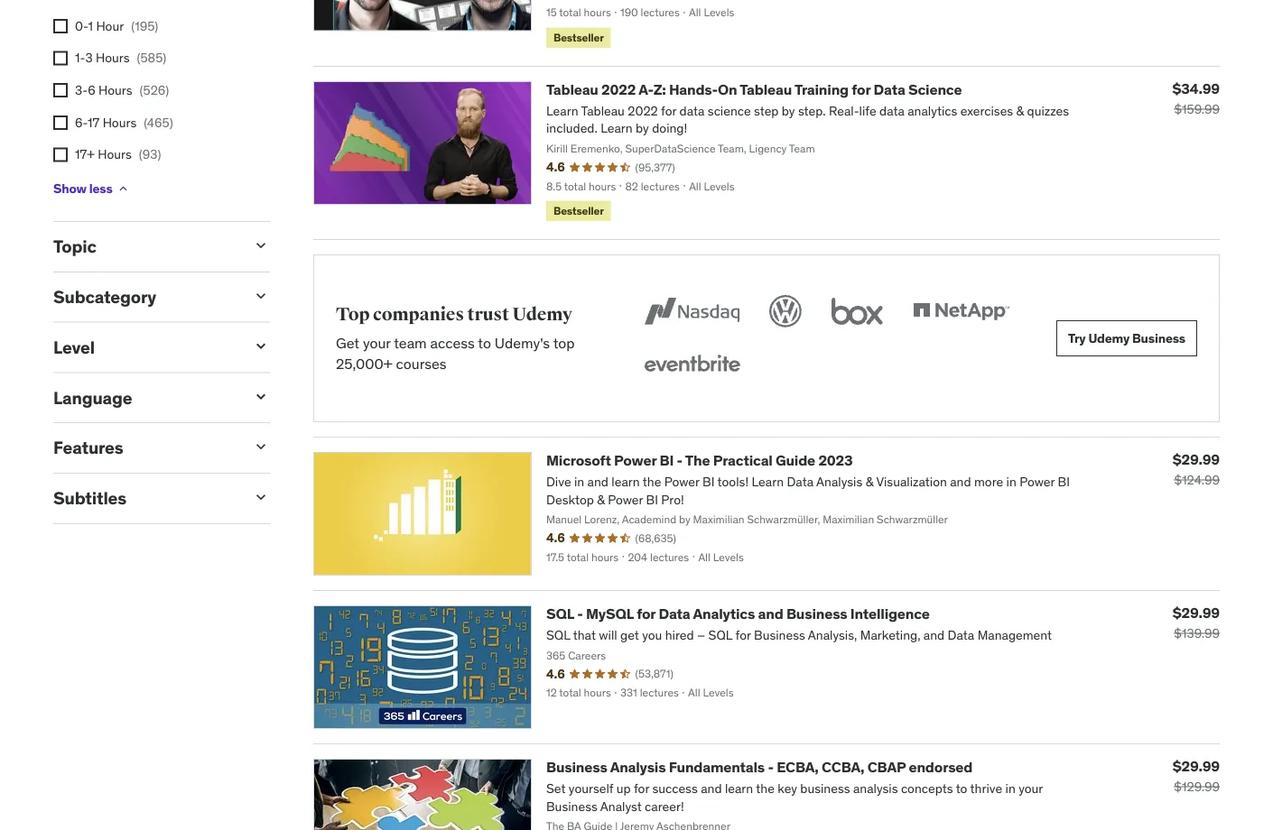 Task type: vqa. For each thing, say whether or not it's contained in the screenshot.


Task type: locate. For each thing, give the bounding box(es) containing it.
business left analysis
[[546, 758, 607, 777]]

udemy right try
[[1088, 330, 1130, 346]]

eventbrite image
[[640, 346, 744, 385]]

0 horizontal spatial -
[[577, 605, 583, 623]]

$29.99 up $139.99
[[1173, 604, 1220, 622]]

2022
[[601, 80, 636, 99]]

1 horizontal spatial tableau
[[740, 80, 792, 99]]

$29.99 up $124.99 at bottom right
[[1173, 450, 1220, 469]]

4 small image from the top
[[252, 388, 270, 406]]

topic button
[[53, 236, 237, 257]]

guide
[[776, 451, 815, 470]]

business right and in the bottom of the page
[[786, 605, 847, 623]]

1 xsmall image from the top
[[53, 19, 68, 33]]

level
[[53, 336, 95, 358]]

0-
[[75, 18, 88, 34]]

tableau right on
[[740, 80, 792, 99]]

udemy inside 'link'
[[1088, 330, 1130, 346]]

top companies trust udemy get your team access to udemy's top 25,000+ courses
[[336, 304, 575, 373]]

udemy
[[512, 304, 572, 326], [1088, 330, 1130, 346]]

$29.99 for microsoft power bi - the practical guide 2023
[[1173, 450, 1220, 469]]

1 vertical spatial data
[[659, 605, 690, 623]]

0 vertical spatial -
[[677, 451, 683, 470]]

0 horizontal spatial for
[[637, 605, 656, 623]]

udemy's
[[495, 334, 550, 352]]

data
[[874, 80, 905, 99], [659, 605, 690, 623]]

- right sql
[[577, 605, 583, 623]]

try udemy business link
[[1056, 320, 1197, 357]]

for right training at the top
[[852, 80, 871, 99]]

analytics
[[693, 605, 755, 623]]

hours
[[96, 50, 130, 66], [98, 82, 132, 98], [103, 114, 137, 130], [98, 146, 132, 162]]

0 vertical spatial $29.99
[[1173, 450, 1220, 469]]

business
[[1132, 330, 1185, 346], [786, 605, 847, 623], [546, 758, 607, 777]]

features button
[[53, 437, 237, 459]]

your
[[363, 334, 391, 352]]

1-
[[75, 50, 85, 66]]

intelligence
[[850, 605, 930, 623]]

try
[[1068, 330, 1086, 346]]

3 $29.99 from the top
[[1173, 757, 1220, 776]]

1 vertical spatial -
[[577, 605, 583, 623]]

features
[[53, 437, 123, 459]]

2 small image from the top
[[252, 488, 270, 506]]

0 vertical spatial data
[[874, 80, 905, 99]]

hours right 17+
[[98, 146, 132, 162]]

business inside the try udemy business 'link'
[[1132, 330, 1185, 346]]

1 vertical spatial small image
[[252, 488, 270, 506]]

a-
[[638, 80, 653, 99]]

6-17 hours (465)
[[75, 114, 173, 130]]

2 vertical spatial xsmall image
[[116, 181, 130, 196]]

0 vertical spatial for
[[852, 80, 871, 99]]

business analysis fundamentals - ecba, ccba, cbap endorsed
[[546, 758, 973, 777]]

1 vertical spatial xsmall image
[[53, 83, 68, 98]]

1-3 hours (585)
[[75, 50, 166, 66]]

data left analytics
[[659, 605, 690, 623]]

1 horizontal spatial udemy
[[1088, 330, 1130, 346]]

2 vertical spatial -
[[768, 758, 774, 777]]

xsmall image right less
[[116, 181, 130, 196]]

small image
[[252, 237, 270, 255], [252, 287, 270, 305], [252, 337, 270, 355], [252, 388, 270, 406]]

hours right 17
[[103, 114, 137, 130]]

$34.99 $159.99
[[1172, 79, 1220, 117]]

udemy up udemy's
[[512, 304, 572, 326]]

microsoft
[[546, 451, 611, 470]]

- for analysis
[[768, 758, 774, 777]]

small image for language
[[252, 388, 270, 406]]

2 vertical spatial $29.99
[[1173, 757, 1220, 776]]

xsmall image left the 1-
[[53, 51, 68, 66]]

for right mysql
[[637, 605, 656, 623]]

xsmall image left 17+
[[53, 148, 68, 162]]

2 xsmall image from the top
[[53, 115, 68, 130]]

$29.99
[[1173, 450, 1220, 469], [1173, 604, 1220, 622], [1173, 757, 1220, 776]]

$124.99
[[1174, 472, 1220, 488]]

1 small image from the top
[[252, 237, 270, 255]]

2 horizontal spatial business
[[1132, 330, 1185, 346]]

1 horizontal spatial data
[[874, 80, 905, 99]]

2 small image from the top
[[252, 287, 270, 305]]

level button
[[53, 336, 237, 358]]

small image
[[252, 438, 270, 456], [252, 488, 270, 506]]

microsoft power bi - the practical guide 2023 link
[[546, 451, 853, 470]]

xsmall image for 6-
[[53, 115, 68, 130]]

0 horizontal spatial business
[[546, 758, 607, 777]]

1 $29.99 from the top
[[1173, 450, 1220, 469]]

1
[[88, 18, 93, 34]]

subtitles button
[[53, 488, 237, 509]]

1 vertical spatial udemy
[[1088, 330, 1130, 346]]

language button
[[53, 387, 237, 408]]

xsmall image left "6-"
[[53, 115, 68, 130]]

3 small image from the top
[[252, 337, 270, 355]]

0 horizontal spatial udemy
[[512, 304, 572, 326]]

1 vertical spatial $29.99
[[1173, 604, 1220, 622]]

hours right 6
[[98, 82, 132, 98]]

to
[[478, 334, 491, 352]]

bi
[[660, 451, 674, 470]]

1 small image from the top
[[252, 438, 270, 456]]

-
[[677, 451, 683, 470], [577, 605, 583, 623], [768, 758, 774, 777]]

business right try
[[1132, 330, 1185, 346]]

show less button
[[53, 171, 130, 207]]

0 vertical spatial xsmall image
[[53, 51, 68, 66]]

2 horizontal spatial -
[[768, 758, 774, 777]]

small image for topic
[[252, 237, 270, 255]]

0 vertical spatial udemy
[[512, 304, 572, 326]]

tableau left 2022
[[546, 80, 598, 99]]

hours for 1-3 hours
[[96, 50, 130, 66]]

0 horizontal spatial tableau
[[546, 80, 598, 99]]

1 vertical spatial for
[[637, 605, 656, 623]]

- left ecba,
[[768, 758, 774, 777]]

trust
[[467, 304, 509, 326]]

3-
[[75, 82, 88, 98]]

$29.99 up $129.99
[[1173, 757, 1220, 776]]

business analysis fundamentals - ecba, ccba, cbap endorsed link
[[546, 758, 973, 777]]

sql - mysql for data analytics and business intelligence
[[546, 605, 930, 623]]

- right bi
[[677, 451, 683, 470]]

tableau 2022 a-z: hands-on tableau training for data science
[[546, 80, 962, 99]]

1 tableau from the left
[[546, 80, 598, 99]]

xsmall image
[[53, 19, 68, 33], [53, 115, 68, 130], [53, 148, 68, 162]]

6
[[88, 82, 95, 98]]

3 xsmall image from the top
[[53, 148, 68, 162]]

2 vertical spatial xsmall image
[[53, 148, 68, 162]]

xsmall image left 0-
[[53, 19, 68, 33]]

topic
[[53, 236, 96, 257]]

0 vertical spatial small image
[[252, 438, 270, 456]]

xsmall image
[[53, 51, 68, 66], [53, 83, 68, 98], [116, 181, 130, 196]]

1 vertical spatial xsmall image
[[53, 115, 68, 130]]

data left the "science"
[[874, 80, 905, 99]]

practical
[[713, 451, 773, 470]]

hours right 3 at top
[[96, 50, 130, 66]]

xsmall image left 3-
[[53, 83, 68, 98]]

2 $29.99 from the top
[[1173, 604, 1220, 622]]

xsmall image for 3-
[[53, 83, 68, 98]]

(195)
[[131, 18, 158, 34]]

0 horizontal spatial data
[[659, 605, 690, 623]]

(526)
[[140, 82, 169, 98]]

tableau
[[546, 80, 598, 99], [740, 80, 792, 99]]

1 vertical spatial business
[[786, 605, 847, 623]]

hour
[[96, 18, 124, 34]]

1 horizontal spatial -
[[677, 451, 683, 470]]

0 vertical spatial business
[[1132, 330, 1185, 346]]

udemy inside top companies trust udemy get your team access to udemy's top 25,000+ courses
[[512, 304, 572, 326]]

6-
[[75, 114, 88, 130]]

0 vertical spatial xsmall image
[[53, 19, 68, 33]]

for
[[852, 80, 871, 99], [637, 605, 656, 623]]

$29.99 $139.99
[[1173, 604, 1220, 642]]

team
[[394, 334, 427, 352]]

microsoft power bi - the practical guide 2023
[[546, 451, 853, 470]]



Task type: describe. For each thing, give the bounding box(es) containing it.
hours for 6-17 hours
[[103, 114, 137, 130]]

xsmall image for 17+
[[53, 148, 68, 162]]

$29.99 for business analysis fundamentals - ecba, ccba, cbap endorsed
[[1173, 757, 1220, 776]]

$29.99 for sql - mysql for data analytics and business intelligence
[[1173, 604, 1220, 622]]

ccba,
[[822, 758, 864, 777]]

top
[[553, 334, 575, 352]]

volkswagen image
[[766, 292, 805, 331]]

cbap
[[867, 758, 906, 777]]

xsmall image for 1-
[[53, 51, 68, 66]]

fundamentals
[[669, 758, 765, 777]]

top
[[336, 304, 370, 326]]

language
[[53, 387, 132, 408]]

$129.99
[[1174, 779, 1220, 795]]

endorsed
[[909, 758, 973, 777]]

ecba,
[[777, 758, 819, 777]]

mysql
[[586, 605, 634, 623]]

$139.99
[[1174, 626, 1220, 642]]

training
[[794, 80, 849, 99]]

(585)
[[137, 50, 166, 66]]

small image for level
[[252, 337, 270, 355]]

sql
[[546, 605, 574, 623]]

science
[[908, 80, 962, 99]]

$29.99 $129.99
[[1173, 757, 1220, 795]]

1 horizontal spatial for
[[852, 80, 871, 99]]

$29.99 $124.99
[[1173, 450, 1220, 488]]

analysis
[[610, 758, 666, 777]]

the
[[685, 451, 710, 470]]

small image for features
[[252, 438, 270, 456]]

z:
[[653, 80, 666, 99]]

and
[[758, 605, 783, 623]]

nasdaq image
[[640, 292, 744, 331]]

3-6 hours (526)
[[75, 82, 169, 98]]

box image
[[827, 292, 888, 331]]

2023
[[818, 451, 853, 470]]

get
[[336, 334, 359, 352]]

show
[[53, 180, 86, 196]]

2 tableau from the left
[[740, 80, 792, 99]]

25,000+
[[336, 354, 393, 373]]

show less
[[53, 180, 112, 196]]

xsmall image inside show less button
[[116, 181, 130, 196]]

power
[[614, 451, 656, 470]]

courses
[[396, 354, 447, 373]]

(93)
[[139, 146, 161, 162]]

$159.99
[[1174, 101, 1220, 117]]

subcategory
[[53, 286, 156, 308]]

subtitles
[[53, 488, 126, 509]]

3
[[85, 50, 93, 66]]

hours for 3-6 hours
[[98, 82, 132, 98]]

sql - mysql for data analytics and business intelligence link
[[546, 605, 930, 623]]

17
[[88, 114, 100, 130]]

try udemy business
[[1068, 330, 1185, 346]]

companies
[[373, 304, 464, 326]]

less
[[89, 180, 112, 196]]

$34.99
[[1172, 79, 1220, 97]]

access
[[430, 334, 475, 352]]

1 horizontal spatial business
[[786, 605, 847, 623]]

- for power
[[677, 451, 683, 470]]

17+
[[75, 146, 95, 162]]

small image for subtitles
[[252, 488, 270, 506]]

subcategory button
[[53, 286, 237, 308]]

tableau 2022 a-z: hands-on tableau training for data science link
[[546, 80, 962, 99]]

netapp image
[[909, 292, 1013, 331]]

(465)
[[144, 114, 173, 130]]

17+ hours (93)
[[75, 146, 161, 162]]

2 vertical spatial business
[[546, 758, 607, 777]]

hands-
[[669, 80, 718, 99]]

0-1 hour (195)
[[75, 18, 158, 34]]

xsmall image for 0-
[[53, 19, 68, 33]]

small image for subcategory
[[252, 287, 270, 305]]

on
[[718, 80, 737, 99]]



